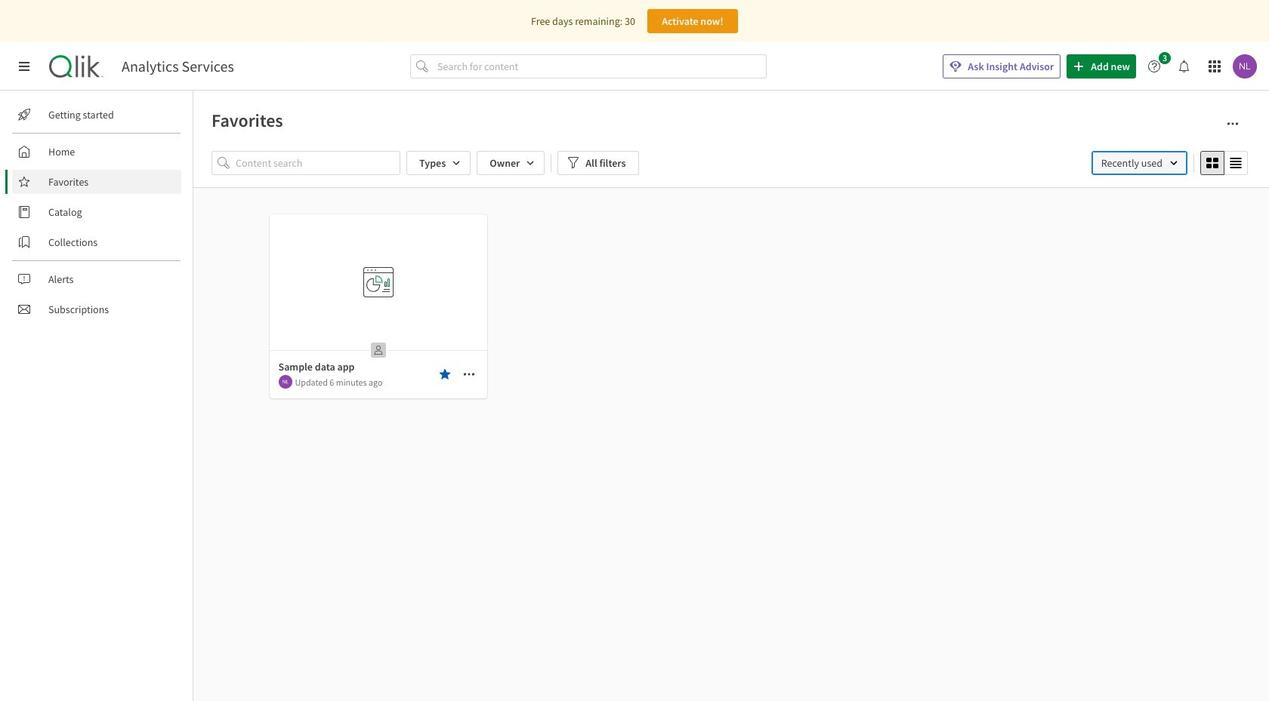 Task type: vqa. For each thing, say whether or not it's contained in the screenshot.
'Search for content' text box
yes



Task type: locate. For each thing, give the bounding box(es) containing it.
noah lott image
[[1233, 54, 1257, 79], [278, 375, 292, 389]]

more actions image up list view image on the top of page
[[1227, 118, 1239, 130]]

1 vertical spatial noah lott image
[[278, 375, 292, 389]]

0 vertical spatial noah lott image
[[1233, 54, 1257, 79]]

1 horizontal spatial more actions image
[[1227, 118, 1239, 130]]

more actions image
[[1227, 118, 1239, 130], [463, 369, 475, 381]]

1 vertical spatial more actions image
[[463, 369, 475, 381]]

analytics services element
[[122, 57, 234, 76]]

navigation pane element
[[0, 97, 193, 328]]

tile view image
[[1207, 157, 1219, 169]]

1 horizontal spatial noah lott image
[[1233, 54, 1257, 79]]

0 vertical spatial more actions image
[[1227, 118, 1239, 130]]

None field
[[1091, 151, 1188, 175]]

Search for content text field
[[434, 54, 767, 79]]

noah lott element
[[278, 375, 292, 389]]

list view image
[[1230, 157, 1242, 169]]

more actions image right the remove from favorites image
[[463, 369, 475, 381]]



Task type: describe. For each thing, give the bounding box(es) containing it.
Content search text field
[[236, 151, 400, 175]]

remove from favorites image
[[439, 369, 451, 381]]

filters region
[[212, 148, 1251, 178]]

0 horizontal spatial noah lott image
[[278, 375, 292, 389]]

switch view group
[[1200, 151, 1248, 175]]

0 horizontal spatial more actions image
[[463, 369, 475, 381]]

none field inside filters "region"
[[1091, 151, 1188, 175]]

close sidebar menu image
[[18, 60, 30, 73]]



